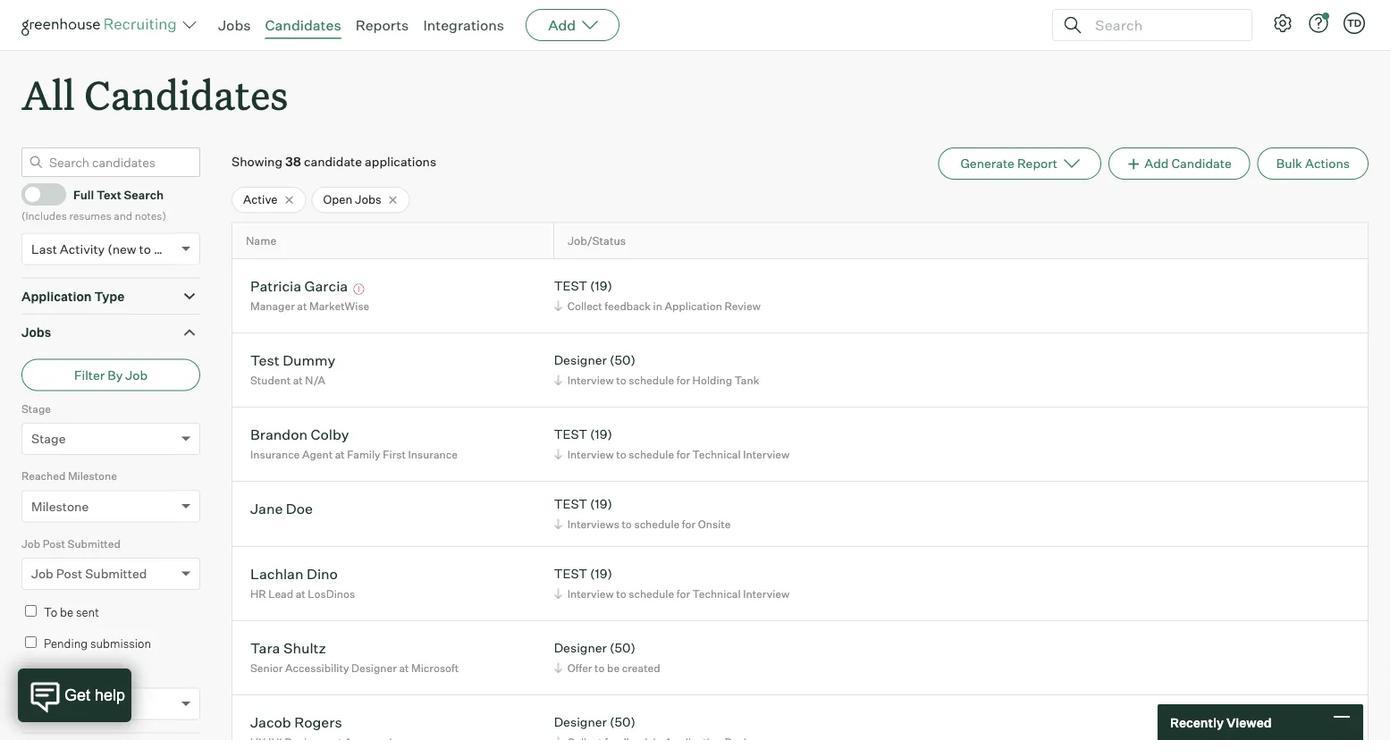 Task type: describe. For each thing, give the bounding box(es) containing it.
select
[[31, 696, 68, 712]]

onsite
[[698, 518, 731, 531]]

1 vertical spatial job post submitted
[[31, 566, 147, 582]]

submission
[[90, 637, 151, 651]]

0 vertical spatial stage
[[21, 402, 51, 416]]

checkmark image
[[30, 188, 43, 200]]

at inside brandon colby insurance agent at family first insurance
[[335, 448, 345, 461]]

0 horizontal spatial application
[[21, 289, 92, 304]]

integrations
[[423, 16, 505, 34]]

0 vertical spatial candidates
[[265, 16, 341, 34]]

technical for brandon colby
[[693, 448, 741, 461]]

test (19) interview to schedule for technical interview for dino
[[554, 566, 790, 601]]

job/status
[[568, 234, 626, 248]]

td button
[[1344, 13, 1366, 34]]

recently
[[1171, 715, 1224, 730]]

test
[[250, 351, 280, 369]]

last activity (new to old)
[[31, 241, 177, 257]]

reached
[[21, 470, 66, 483]]

interview for brandon colby
[[568, 448, 614, 461]]

accessibility
[[285, 662, 349, 675]]

reports link
[[356, 16, 409, 34]]

(includes
[[21, 209, 67, 222]]

to for test dummy
[[616, 374, 627, 387]]

name
[[246, 234, 277, 248]]

1 vertical spatial job
[[21, 537, 40, 551]]

patricia garcia has been in application review for more than 5 days image
[[351, 284, 367, 295]]

holding
[[693, 374, 733, 387]]

type
[[94, 289, 125, 304]]

patricia garcia
[[250, 277, 348, 295]]

tara shultz senior accessibility designer at microsoft
[[250, 639, 459, 675]]

0 vertical spatial post
[[43, 537, 65, 551]]

interview for lachlan dino
[[568, 587, 614, 601]]

filter by job button
[[21, 359, 200, 391]]

To be sent checkbox
[[25, 606, 37, 617]]

0 vertical spatial milestone
[[68, 470, 117, 483]]

generate report
[[961, 156, 1058, 171]]

tank
[[735, 374, 760, 387]]

jane
[[250, 500, 283, 518]]

patricia garcia link
[[250, 277, 348, 298]]

lachlan dino hr lead at losdinos
[[250, 565, 355, 601]]

add for add candidate
[[1145, 156, 1169, 171]]

(19) for insurance agent at family first insurance
[[590, 427, 613, 442]]

0 vertical spatial submitted
[[68, 537, 121, 551]]

report
[[1018, 156, 1058, 171]]

brandon colby link
[[250, 425, 349, 446]]

family
[[347, 448, 381, 461]]

lachlan
[[250, 565, 304, 583]]

bulk actions link
[[1258, 148, 1369, 180]]

candidate
[[304, 154, 362, 170]]

colby
[[311, 425, 349, 443]]

interviews
[[568, 518, 620, 531]]

schedule for dummy
[[629, 374, 674, 387]]

2 vertical spatial jobs
[[21, 325, 51, 340]]

interview to schedule for holding tank link
[[552, 372, 764, 389]]

hr
[[250, 587, 266, 601]]

jacob rogers link
[[250, 713, 342, 734]]

offer
[[568, 662, 593, 675]]

schedule for dino
[[629, 587, 674, 601]]

jacob
[[250, 713, 291, 731]]

and
[[114, 209, 132, 222]]

to for tara shultz
[[595, 662, 605, 675]]

manager
[[250, 299, 295, 313]]

test for manager at marketwise
[[554, 278, 588, 294]]

tara
[[250, 639, 280, 657]]

agent
[[302, 448, 333, 461]]

marketwise
[[309, 299, 370, 313]]

test dummy link
[[250, 351, 336, 372]]

0 vertical spatial job post submitted
[[21, 537, 121, 551]]

designer for designer (50) interview to schedule for holding tank
[[554, 353, 607, 368]]

interviews to schedule for onsite link
[[552, 516, 736, 533]]

38
[[285, 154, 301, 170]]

showing
[[232, 154, 283, 170]]

(50) for tara shultz
[[610, 641, 636, 656]]

text
[[97, 187, 122, 202]]

test (19) collect feedback in application review
[[554, 278, 761, 313]]

for for dino
[[677, 587, 690, 601]]

all
[[21, 68, 75, 121]]

designer (50)
[[554, 715, 636, 730]]

search
[[124, 187, 164, 202]]

designer (50) offer to be created
[[554, 641, 661, 675]]

1 vertical spatial submitted
[[85, 566, 147, 582]]

3 (50) from the top
[[610, 715, 636, 730]]

by
[[108, 367, 123, 383]]

jane doe link
[[250, 500, 313, 520]]

to be sent
[[44, 606, 99, 620]]

rogers
[[294, 713, 342, 731]]

brandon colby insurance agent at family first insurance
[[250, 425, 458, 461]]

at down patricia garcia link
[[297, 299, 307, 313]]

greenhouse recruiting image
[[21, 14, 182, 36]]

feedback
[[605, 299, 651, 313]]

stage element
[[21, 400, 200, 468]]

to
[[44, 606, 57, 620]]

a
[[71, 696, 78, 712]]

to for lachlan dino
[[616, 587, 627, 601]]

senior
[[250, 662, 283, 675]]

designer for designer (50)
[[554, 715, 607, 730]]

for for dummy
[[677, 374, 690, 387]]

bulk actions
[[1277, 156, 1351, 171]]

td
[[1348, 17, 1362, 29]]

2 horizontal spatial jobs
[[355, 192, 382, 207]]

Search candidates field
[[21, 148, 200, 177]]

activity
[[60, 241, 105, 257]]

application type
[[21, 289, 125, 304]]

open
[[323, 192, 353, 207]]

add candidate
[[1145, 156, 1232, 171]]

to for brandon colby
[[616, 448, 627, 461]]

at inside test dummy student at n/a
[[293, 374, 303, 387]]

brandon
[[250, 425, 308, 443]]

integrations link
[[423, 16, 505, 34]]

interview to schedule for technical interview link for colby
[[552, 446, 794, 463]]

dino
[[307, 565, 338, 583]]

select a form
[[31, 696, 111, 712]]

showing 38 candidate applications
[[232, 154, 437, 170]]

job inside "filter by job" button
[[125, 367, 148, 383]]

tara shultz link
[[250, 639, 326, 660]]

last
[[31, 241, 57, 257]]

Search text field
[[1091, 12, 1236, 38]]

open jobs
[[323, 192, 382, 207]]



Task type: locate. For each thing, give the bounding box(es) containing it.
technical down the onsite on the bottom of page
[[693, 587, 741, 601]]

designer down the collect
[[554, 353, 607, 368]]

(19) inside test (19) interviews to schedule for onsite
[[590, 497, 613, 512]]

lachlan dino link
[[250, 565, 338, 586]]

candidates link
[[265, 16, 341, 34]]

at inside tara shultz senior accessibility designer at microsoft
[[399, 662, 409, 675]]

1 test (19) interview to schedule for technical interview from the top
[[554, 427, 790, 461]]

(19) for hr lead at losdinos
[[590, 566, 613, 582]]

resumes
[[69, 209, 111, 222]]

(50) inside designer (50) interview to schedule for holding tank
[[610, 353, 636, 368]]

candidates right jobs link
[[265, 16, 341, 34]]

schedule down interviews to schedule for onsite link
[[629, 587, 674, 601]]

candidate
[[1172, 156, 1232, 171]]

0 vertical spatial test (19) interview to schedule for technical interview
[[554, 427, 790, 461]]

submitted up sent
[[85, 566, 147, 582]]

submitted down reached milestone element
[[68, 537, 121, 551]]

at left microsoft
[[399, 662, 409, 675]]

form right a
[[80, 696, 111, 712]]

designer down offer
[[554, 715, 607, 730]]

3 test from the top
[[554, 497, 588, 512]]

2 test (19) interview to schedule for technical interview from the top
[[554, 566, 790, 601]]

technical
[[693, 448, 741, 461], [693, 587, 741, 601]]

for left the holding
[[677, 374, 690, 387]]

bulk
[[1277, 156, 1303, 171]]

jane doe
[[250, 500, 313, 518]]

technical up the onsite on the bottom of page
[[693, 448, 741, 461]]

post
[[43, 537, 65, 551], [56, 566, 82, 582]]

reports
[[356, 16, 409, 34]]

1 horizontal spatial add
[[1145, 156, 1169, 171]]

2 (50) from the top
[[610, 641, 636, 656]]

2 (19) from the top
[[590, 427, 613, 442]]

at right lead
[[296, 587, 306, 601]]

2 insurance from the left
[[408, 448, 458, 461]]

submitted
[[68, 537, 121, 551], [85, 566, 147, 582]]

application
[[21, 289, 92, 304], [665, 299, 723, 313]]

to inside designer (50) interview to schedule for holding tank
[[616, 374, 627, 387]]

for inside test (19) interviews to schedule for onsite
[[682, 518, 696, 531]]

1 vertical spatial candidates
[[84, 68, 288, 121]]

0 vertical spatial interview to schedule for technical interview link
[[552, 446, 794, 463]]

(50) inside designer (50) offer to be created
[[610, 641, 636, 656]]

pending submission
[[44, 637, 151, 651]]

(19) down interview to schedule for holding tank link in the bottom of the page
[[590, 427, 613, 442]]

for for colby
[[677, 448, 690, 461]]

test inside test (19) collect feedback in application review
[[554, 278, 588, 294]]

notes)
[[135, 209, 166, 222]]

(new
[[108, 241, 136, 257]]

configure image
[[1273, 13, 1294, 34]]

add candidate link
[[1109, 148, 1251, 180]]

shultz
[[283, 639, 326, 657]]

Pending submission checkbox
[[25, 637, 37, 649]]

form
[[21, 667, 48, 681], [80, 696, 111, 712]]

job post submitted element
[[21, 535, 200, 603]]

to down feedback
[[616, 374, 627, 387]]

to left the old) on the left top of the page
[[139, 241, 151, 257]]

job post submitted
[[21, 537, 121, 551], [31, 566, 147, 582]]

collect
[[568, 299, 603, 313]]

2 test from the top
[[554, 427, 588, 442]]

(50) up interview to schedule for holding tank link in the bottom of the page
[[610, 353, 636, 368]]

4 test from the top
[[554, 566, 588, 582]]

interview to schedule for technical interview link for dino
[[552, 586, 794, 603]]

manager at marketwise
[[250, 299, 370, 313]]

(19) up the collect
[[590, 278, 613, 294]]

applications
[[365, 154, 437, 170]]

to right offer
[[595, 662, 605, 675]]

to right interviews
[[622, 518, 632, 531]]

be left created
[[607, 662, 620, 675]]

add for add
[[548, 16, 576, 34]]

jobs right 'open'
[[355, 192, 382, 207]]

test (19) interview to schedule for technical interview
[[554, 427, 790, 461], [554, 566, 790, 601]]

1 vertical spatial add
[[1145, 156, 1169, 171]]

test (19) interview to schedule for technical interview for colby
[[554, 427, 790, 461]]

1 vertical spatial be
[[607, 662, 620, 675]]

4 (19) from the top
[[590, 566, 613, 582]]

1 vertical spatial (50)
[[610, 641, 636, 656]]

post up the to be sent
[[56, 566, 82, 582]]

0 horizontal spatial be
[[60, 606, 73, 620]]

designer inside designer (50) offer to be created
[[554, 641, 607, 656]]

post down reached
[[43, 537, 65, 551]]

1 vertical spatial stage
[[31, 431, 66, 447]]

0 vertical spatial add
[[548, 16, 576, 34]]

losdinos
[[308, 587, 355, 601]]

(19) for manager at marketwise
[[590, 278, 613, 294]]

1 (19) from the top
[[590, 278, 613, 294]]

all candidates
[[21, 68, 288, 121]]

for down interviews to schedule for onsite link
[[677, 587, 690, 601]]

1 vertical spatial post
[[56, 566, 82, 582]]

for left the onsite on the bottom of page
[[682, 518, 696, 531]]

insurance down the brandon on the left of the page
[[250, 448, 300, 461]]

last activity (new to old) option
[[31, 241, 177, 257]]

schedule inside test (19) interviews to schedule for onsite
[[635, 518, 680, 531]]

0 horizontal spatial insurance
[[250, 448, 300, 461]]

garcia
[[305, 277, 348, 295]]

technical for lachlan dino
[[693, 587, 741, 601]]

at down colby
[[335, 448, 345, 461]]

milestone down stage element
[[68, 470, 117, 483]]

2 technical from the top
[[693, 587, 741, 601]]

test (19) interview to schedule for technical interview down interviews to schedule for onsite link
[[554, 566, 790, 601]]

1 vertical spatial test (19) interview to schedule for technical interview
[[554, 566, 790, 601]]

milestone
[[68, 470, 117, 483], [31, 499, 89, 514]]

dummy
[[283, 351, 336, 369]]

form element
[[21, 666, 200, 733]]

reached milestone element
[[21, 468, 200, 535]]

1 test from the top
[[554, 278, 588, 294]]

schedule inside designer (50) interview to schedule for holding tank
[[629, 374, 674, 387]]

to
[[139, 241, 151, 257], [616, 374, 627, 387], [616, 448, 627, 461], [622, 518, 632, 531], [616, 587, 627, 601], [595, 662, 605, 675]]

1 vertical spatial milestone
[[31, 499, 89, 514]]

schedule for colby
[[629, 448, 674, 461]]

to inside designer (50) offer to be created
[[595, 662, 605, 675]]

review
[[725, 299, 761, 313]]

1 horizontal spatial form
[[80, 696, 111, 712]]

0 vertical spatial job
[[125, 367, 148, 383]]

lead
[[268, 587, 293, 601]]

2 vertical spatial (50)
[[610, 715, 636, 730]]

be inside designer (50) offer to be created
[[607, 662, 620, 675]]

job
[[125, 367, 148, 383], [21, 537, 40, 551], [31, 566, 53, 582]]

first
[[383, 448, 406, 461]]

0 horizontal spatial add
[[548, 16, 576, 34]]

(50) up offer to be created link
[[610, 641, 636, 656]]

schedule up test (19) interviews to schedule for onsite
[[629, 448, 674, 461]]

insurance right first
[[408, 448, 458, 461]]

test inside test (19) interviews to schedule for onsite
[[554, 497, 588, 512]]

at inside lachlan dino hr lead at losdinos
[[296, 587, 306, 601]]

application right in
[[665, 299, 723, 313]]

milestone down reached milestone
[[31, 499, 89, 514]]

schedule left the holding
[[629, 374, 674, 387]]

to inside test (19) interviews to schedule for onsite
[[622, 518, 632, 531]]

jobs left candidates link on the left top
[[218, 16, 251, 34]]

for up test (19) interviews to schedule for onsite
[[677, 448, 690, 461]]

0 vertical spatial technical
[[693, 448, 741, 461]]

full text search (includes resumes and notes)
[[21, 187, 166, 222]]

at
[[297, 299, 307, 313], [293, 374, 303, 387], [335, 448, 345, 461], [296, 587, 306, 601], [399, 662, 409, 675]]

designer right the accessibility at the bottom left
[[352, 662, 397, 675]]

schedule
[[629, 374, 674, 387], [629, 448, 674, 461], [635, 518, 680, 531], [629, 587, 674, 601]]

reached milestone
[[21, 470, 117, 483]]

0 vertical spatial (50)
[[610, 353, 636, 368]]

1 (50) from the top
[[610, 353, 636, 368]]

n/a
[[305, 374, 326, 387]]

designer
[[554, 353, 607, 368], [554, 641, 607, 656], [352, 662, 397, 675], [554, 715, 607, 730]]

1 horizontal spatial jobs
[[218, 16, 251, 34]]

active
[[243, 192, 278, 207]]

1 vertical spatial technical
[[693, 587, 741, 601]]

offer to be created link
[[552, 660, 665, 677]]

1 vertical spatial form
[[80, 696, 111, 712]]

form down pending submission option
[[21, 667, 48, 681]]

at left n/a
[[293, 374, 303, 387]]

1 technical from the top
[[693, 448, 741, 461]]

2 vertical spatial job
[[31, 566, 53, 582]]

actions
[[1306, 156, 1351, 171]]

candidates
[[265, 16, 341, 34], [84, 68, 288, 121]]

job post submitted up sent
[[31, 566, 147, 582]]

interview
[[568, 374, 614, 387], [568, 448, 614, 461], [743, 448, 790, 461], [568, 587, 614, 601], [743, 587, 790, 601]]

0 vertical spatial be
[[60, 606, 73, 620]]

interview to schedule for technical interview link down interviews to schedule for onsite link
[[552, 586, 794, 603]]

add inside popup button
[[548, 16, 576, 34]]

jobs down application type
[[21, 325, 51, 340]]

interview to schedule for technical interview link up test (19) interviews to schedule for onsite
[[552, 446, 794, 463]]

application down last at the left top of page
[[21, 289, 92, 304]]

viewed
[[1227, 715, 1272, 730]]

designer up offer
[[554, 641, 607, 656]]

designer inside designer (50) interview to schedule for holding tank
[[554, 353, 607, 368]]

sent
[[76, 606, 99, 620]]

for inside designer (50) interview to schedule for holding tank
[[677, 374, 690, 387]]

3 (19) from the top
[[590, 497, 613, 512]]

schedule left the onsite on the bottom of page
[[635, 518, 680, 531]]

(19) inside test (19) collect feedback in application review
[[590, 278, 613, 294]]

1 interview to schedule for technical interview link from the top
[[552, 446, 794, 463]]

test (19) interview to schedule for technical interview down interview to schedule for holding tank link in the bottom of the page
[[554, 427, 790, 461]]

test for hr lead at losdinos
[[554, 566, 588, 582]]

1 horizontal spatial insurance
[[408, 448, 458, 461]]

(50)
[[610, 353, 636, 368], [610, 641, 636, 656], [610, 715, 636, 730]]

application inside test (19) collect feedback in application review
[[665, 299, 723, 313]]

generate
[[961, 156, 1015, 171]]

interview inside designer (50) interview to schedule for holding tank
[[568, 374, 614, 387]]

designer for designer (50) offer to be created
[[554, 641, 607, 656]]

0 vertical spatial jobs
[[218, 16, 251, 34]]

designer inside tara shultz senior accessibility designer at microsoft
[[352, 662, 397, 675]]

student
[[250, 374, 291, 387]]

(50) down offer to be created link
[[610, 715, 636, 730]]

1 vertical spatial jobs
[[355, 192, 382, 207]]

1 horizontal spatial be
[[607, 662, 620, 675]]

candidates down jobs link
[[84, 68, 288, 121]]

be right to on the bottom of the page
[[60, 606, 73, 620]]

1 horizontal spatial application
[[665, 299, 723, 313]]

1 vertical spatial interview to schedule for technical interview link
[[552, 586, 794, 603]]

test for insurance agent at family first insurance
[[554, 427, 588, 442]]

generate report button
[[939, 148, 1102, 180]]

candidate reports are now available! apply filters and select "view in app" element
[[939, 148, 1102, 180]]

designer (50) interview to schedule for holding tank
[[554, 353, 760, 387]]

to up test (19) interviews to schedule for onsite
[[616, 448, 627, 461]]

(19) up interviews
[[590, 497, 613, 512]]

collect feedback in application review link
[[552, 298, 765, 315]]

interview for test dummy
[[568, 374, 614, 387]]

0 vertical spatial form
[[21, 667, 48, 681]]

1 insurance from the left
[[250, 448, 300, 461]]

filter by job
[[74, 367, 148, 383]]

be
[[60, 606, 73, 620], [607, 662, 620, 675]]

stage
[[21, 402, 51, 416], [31, 431, 66, 447]]

(19) down interviews
[[590, 566, 613, 582]]

job post submitted down reached milestone element
[[21, 537, 121, 551]]

in
[[653, 299, 663, 313]]

filter
[[74, 367, 105, 383]]

full
[[73, 187, 94, 202]]

add button
[[526, 9, 620, 41]]

0 horizontal spatial form
[[21, 667, 48, 681]]

to up designer (50) offer to be created
[[616, 587, 627, 601]]

0 horizontal spatial jobs
[[21, 325, 51, 340]]

2 interview to schedule for technical interview link from the top
[[552, 586, 794, 603]]

old)
[[154, 241, 177, 257]]

test dummy student at n/a
[[250, 351, 336, 387]]

td button
[[1341, 9, 1369, 38]]

(50) for test dummy
[[610, 353, 636, 368]]



Task type: vqa. For each thing, say whether or not it's contained in the screenshot.
America
no



